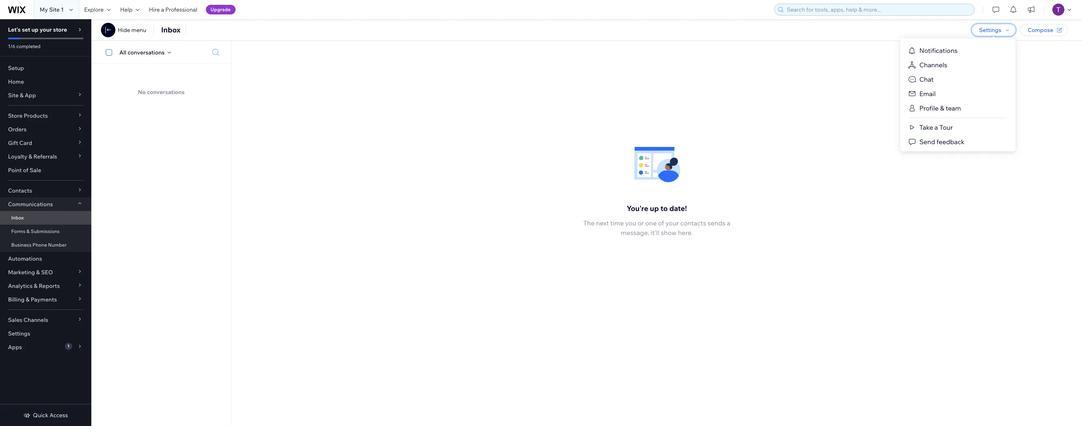 Task type: vqa. For each thing, say whether or not it's contained in the screenshot.
'Fitness' option
no



Task type: locate. For each thing, give the bounding box(es) containing it.
settings
[[979, 26, 1001, 34], [8, 330, 30, 337]]

settings button
[[972, 24, 1016, 36]]

profile
[[919, 104, 939, 112]]

the
[[583, 219, 595, 227]]

1 horizontal spatial channels
[[919, 61, 947, 69]]

0 horizontal spatial up
[[31, 26, 38, 33]]

set
[[22, 26, 30, 33]]

all
[[119, 49, 126, 56]]

site down home
[[8, 92, 19, 99]]

settings up notifications button
[[979, 26, 1001, 34]]

1 vertical spatial 1
[[67, 344, 69, 349]]

conversations right the all on the top left
[[128, 49, 165, 56]]

contacts
[[680, 219, 706, 227]]

upgrade
[[211, 6, 231, 12]]

& right forms
[[26, 228, 30, 234]]

a right sends
[[727, 219, 730, 227]]

channels
[[919, 61, 947, 69], [24, 316, 48, 324]]

let's set up your store
[[8, 26, 67, 33]]

site
[[49, 6, 60, 13], [8, 92, 19, 99]]

1 horizontal spatial inbox
[[161, 25, 180, 34]]

1 vertical spatial of
[[658, 219, 664, 227]]

settings for settings button
[[979, 26, 1001, 34]]

& left reports
[[34, 282, 37, 290]]

message,
[[621, 229, 649, 237]]

settings inside sidebar element
[[8, 330, 30, 337]]

settings down sales
[[8, 330, 30, 337]]

0 horizontal spatial settings
[[8, 330, 30, 337]]

feedback
[[937, 138, 965, 146]]

&
[[20, 92, 23, 99], [940, 104, 944, 112], [29, 153, 32, 160], [26, 228, 30, 234], [36, 269, 40, 276], [34, 282, 37, 290], [26, 296, 29, 303]]

site & app button
[[0, 89, 91, 102]]

site & app
[[8, 92, 36, 99]]

quick access button
[[23, 412, 68, 419]]

hire a professional
[[149, 6, 197, 13]]

marketing & seo button
[[0, 266, 91, 279]]

inbox
[[161, 25, 180, 34], [11, 215, 24, 221]]

None checkbox
[[101, 47, 119, 57]]

date!
[[669, 204, 687, 213]]

conversations
[[128, 49, 165, 56], [147, 89, 185, 96]]

forms & submissions
[[11, 228, 60, 234]]

business
[[11, 242, 31, 248]]

store
[[8, 112, 22, 119]]

billing & payments
[[8, 296, 57, 303]]

your
[[40, 26, 52, 33], [666, 219, 679, 227]]

billing
[[8, 296, 24, 303]]

& for marketing
[[36, 269, 40, 276]]

& inside button
[[940, 104, 944, 112]]

it'll
[[651, 229, 659, 237]]

forms
[[11, 228, 25, 234]]

0 horizontal spatial your
[[40, 26, 52, 33]]

site right my
[[49, 6, 60, 13]]

compose
[[1028, 26, 1053, 34]]

analytics & reports
[[8, 282, 60, 290]]

hide
[[118, 26, 130, 34]]

app
[[25, 92, 36, 99]]

1 down settings link
[[67, 344, 69, 349]]

& for profile
[[940, 104, 944, 112]]

conversations for no conversations
[[147, 89, 185, 96]]

& right loyalty
[[29, 153, 32, 160]]

& left team
[[940, 104, 944, 112]]

0 horizontal spatial inbox
[[11, 215, 24, 221]]

& for loyalty
[[29, 153, 32, 160]]

channels down notifications
[[919, 61, 947, 69]]

1 vertical spatial conversations
[[147, 89, 185, 96]]

1 horizontal spatial 1
[[67, 344, 69, 349]]

0 vertical spatial channels
[[919, 61, 947, 69]]

hide menu button down help
[[101, 23, 146, 37]]

0 horizontal spatial a
[[161, 6, 164, 13]]

Search for tools, apps, help & more... field
[[784, 4, 972, 15]]

of left sale
[[23, 167, 28, 174]]

sale
[[30, 167, 41, 174]]

0 vertical spatial conversations
[[128, 49, 165, 56]]

& left app
[[20, 92, 23, 99]]

a inside button
[[935, 123, 938, 131]]

& for forms
[[26, 228, 30, 234]]

help
[[120, 6, 133, 13]]

1 vertical spatial your
[[666, 219, 679, 227]]

notifications
[[919, 46, 958, 54]]

1 horizontal spatial a
[[727, 219, 730, 227]]

& for analytics
[[34, 282, 37, 290]]

1 horizontal spatial your
[[666, 219, 679, 227]]

0 vertical spatial site
[[49, 6, 60, 13]]

hide menu button down help button
[[118, 26, 146, 34]]

1 vertical spatial up
[[650, 204, 659, 213]]

products
[[24, 112, 48, 119]]

take a tour button
[[900, 120, 1016, 135]]

inbox up forms
[[11, 215, 24, 221]]

settings link
[[0, 327, 91, 341]]

conversations right no
[[147, 89, 185, 96]]

hide menu
[[118, 26, 146, 34]]

a inside the next time you or one of your contacts sends a message, it'll show here.
[[727, 219, 730, 227]]

upgrade button
[[206, 5, 235, 14]]

1 horizontal spatial settings
[[979, 26, 1001, 34]]

chat
[[919, 75, 934, 83]]

1 vertical spatial channels
[[24, 316, 48, 324]]

0 horizontal spatial channels
[[24, 316, 48, 324]]

a for hire
[[161, 6, 164, 13]]

2 horizontal spatial a
[[935, 123, 938, 131]]

0 horizontal spatial of
[[23, 167, 28, 174]]

1 right my
[[61, 6, 64, 13]]

1
[[61, 6, 64, 13], [67, 344, 69, 349]]

contacts button
[[0, 184, 91, 198]]

settings inside button
[[979, 26, 1001, 34]]

0 vertical spatial your
[[40, 26, 52, 33]]

& left seo at the bottom left of page
[[36, 269, 40, 276]]

1 horizontal spatial of
[[658, 219, 664, 227]]

& right billing
[[26, 296, 29, 303]]

of right one
[[658, 219, 664, 227]]

1 vertical spatial a
[[935, 123, 938, 131]]

store products
[[8, 112, 48, 119]]

sends
[[708, 219, 725, 227]]

channels button
[[900, 58, 1016, 72]]

2 vertical spatial a
[[727, 219, 730, 227]]

email button
[[900, 87, 1016, 101]]

sales channels
[[8, 316, 48, 324]]

team
[[946, 104, 961, 112]]

0 vertical spatial settings
[[979, 26, 1001, 34]]

1 vertical spatial inbox
[[11, 215, 24, 221]]

0 vertical spatial 1
[[61, 6, 64, 13]]

of inside the next time you or one of your contacts sends a message, it'll show here.
[[658, 219, 664, 227]]

1 vertical spatial settings
[[8, 330, 30, 337]]

profile & team button
[[900, 101, 1016, 115]]

gift card button
[[0, 136, 91, 150]]

explore
[[84, 6, 104, 13]]

0 vertical spatial of
[[23, 167, 28, 174]]

tour
[[940, 123, 953, 131]]

inbox down hire a professional link on the top of page
[[161, 25, 180, 34]]

email
[[919, 90, 936, 98]]

of
[[23, 167, 28, 174], [658, 219, 664, 227]]

0 horizontal spatial site
[[8, 92, 19, 99]]

a right 'hire'
[[161, 6, 164, 13]]

you're up to date!
[[627, 204, 687, 213]]

channels up settings link
[[24, 316, 48, 324]]

settings for settings link
[[8, 330, 30, 337]]

1 vertical spatial site
[[8, 92, 19, 99]]

your left the store
[[40, 26, 52, 33]]

up right set on the left
[[31, 26, 38, 33]]

take a tour
[[919, 123, 953, 131]]

all conversations
[[119, 49, 165, 56]]

up left to
[[650, 204, 659, 213]]

a left tour at top
[[935, 123, 938, 131]]

notifications button
[[900, 43, 1016, 58]]

your up show
[[666, 219, 679, 227]]

0 vertical spatial up
[[31, 26, 38, 33]]

chat button
[[900, 72, 1016, 87]]

0 vertical spatial a
[[161, 6, 164, 13]]



Task type: describe. For each thing, give the bounding box(es) containing it.
referrals
[[33, 153, 57, 160]]

1/6
[[8, 43, 15, 49]]

up inside sidebar element
[[31, 26, 38, 33]]

0 horizontal spatial 1
[[61, 6, 64, 13]]

one
[[645, 219, 657, 227]]

reports
[[39, 282, 60, 290]]

automations link
[[0, 252, 91, 266]]

contacts
[[8, 187, 32, 194]]

1 horizontal spatial up
[[650, 204, 659, 213]]

send feedback button
[[900, 135, 1016, 149]]

phone
[[32, 242, 47, 248]]

home
[[8, 78, 24, 85]]

1 horizontal spatial site
[[49, 6, 60, 13]]

show
[[661, 229, 677, 237]]

loyalty
[[8, 153, 27, 160]]

gift card
[[8, 139, 32, 147]]

orders button
[[0, 123, 91, 136]]

site inside dropdown button
[[8, 92, 19, 99]]

completed
[[16, 43, 40, 49]]

no conversations
[[138, 89, 185, 96]]

send feedback
[[919, 138, 965, 146]]

communications
[[8, 201, 53, 208]]

payments
[[31, 296, 57, 303]]

let's
[[8, 26, 21, 33]]

of inside sidebar element
[[23, 167, 28, 174]]

setup link
[[0, 61, 91, 75]]

time
[[610, 219, 624, 227]]

a for take
[[935, 123, 938, 131]]

no
[[138, 89, 146, 96]]

communications button
[[0, 198, 91, 211]]

my
[[40, 6, 48, 13]]

point of sale
[[8, 167, 41, 174]]

& for billing
[[26, 296, 29, 303]]

loyalty & referrals button
[[0, 150, 91, 163]]

sales
[[8, 316, 22, 324]]

your inside the next time you or one of your contacts sends a message, it'll show here.
[[666, 219, 679, 227]]

setup
[[8, 65, 24, 72]]

marketing
[[8, 269, 35, 276]]

1 inside sidebar element
[[67, 344, 69, 349]]

hire a professional link
[[144, 0, 202, 19]]

channels inside button
[[919, 61, 947, 69]]

forms & submissions link
[[0, 225, 91, 238]]

0 vertical spatial inbox
[[161, 25, 180, 34]]

professional
[[165, 6, 197, 13]]

take
[[919, 123, 933, 131]]

to
[[661, 204, 668, 213]]

billing & payments button
[[0, 293, 91, 306]]

sales channels button
[[0, 313, 91, 327]]

analytics & reports button
[[0, 279, 91, 293]]

marketing & seo
[[8, 269, 53, 276]]

seo
[[41, 269, 53, 276]]

automations
[[8, 255, 42, 262]]

analytics
[[8, 282, 33, 290]]

apps
[[8, 344, 22, 351]]

inbox link
[[0, 211, 91, 225]]

channels inside popup button
[[24, 316, 48, 324]]

gift
[[8, 139, 18, 147]]

help button
[[115, 0, 144, 19]]

access
[[50, 412, 68, 419]]

number
[[48, 242, 67, 248]]

point of sale link
[[0, 163, 91, 177]]

business phone number link
[[0, 238, 91, 252]]

hire
[[149, 6, 160, 13]]

conversations for all conversations
[[128, 49, 165, 56]]

quick access
[[33, 412, 68, 419]]

sidebar element
[[0, 19, 91, 426]]

send
[[919, 138, 935, 146]]

here.
[[678, 229, 693, 237]]

point
[[8, 167, 22, 174]]

your inside sidebar element
[[40, 26, 52, 33]]

menu
[[131, 26, 146, 34]]

home link
[[0, 75, 91, 89]]

loyalty & referrals
[[8, 153, 57, 160]]

compose button
[[1021, 24, 1068, 36]]

inbox inside inbox link
[[11, 215, 24, 221]]

or
[[638, 219, 644, 227]]

store
[[53, 26, 67, 33]]

& for site
[[20, 92, 23, 99]]

store products button
[[0, 109, 91, 123]]

quick
[[33, 412, 48, 419]]

orders
[[8, 126, 27, 133]]

business phone number
[[11, 242, 67, 248]]

1/6 completed
[[8, 43, 40, 49]]



